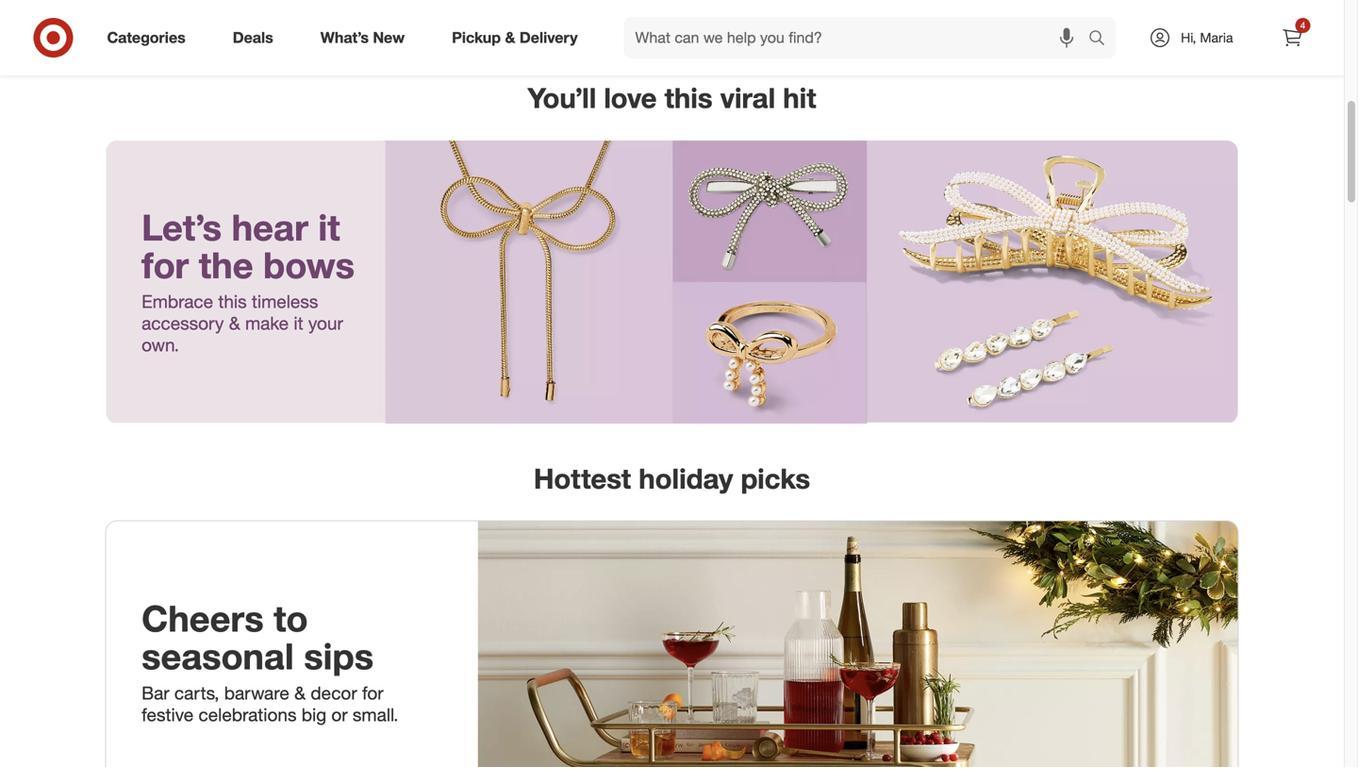 Task type: vqa. For each thing, say whether or not it's contained in the screenshot.
Pickup at the left of the page
yes



Task type: locate. For each thing, give the bounding box(es) containing it.
4 new arrivals link from the left
[[1058, 0, 1251, 35]]

barware
[[224, 682, 290, 704]]

new left hi,
[[1118, 18, 1144, 34]]

hi,
[[1182, 29, 1197, 46]]

embrace
[[142, 291, 213, 313]]

new
[[153, 18, 180, 34], [539, 18, 566, 34], [732, 18, 759, 34], [1118, 18, 1144, 34], [373, 28, 405, 47]]

1 vertical spatial this
[[218, 291, 247, 313]]

arrivals up you'll
[[569, 18, 613, 34]]

0 vertical spatial this
[[665, 81, 713, 115]]

or
[[332, 704, 348, 726]]

new inside 'link'
[[373, 28, 405, 47]]

4 link
[[1273, 17, 1314, 59]]

1 horizontal spatial this
[[665, 81, 713, 115]]

bar
[[142, 682, 170, 704]]

& right the pickup
[[505, 28, 516, 47]]

deals link
[[217, 17, 297, 59]]

what's
[[321, 28, 369, 47]]

hottest
[[534, 461, 631, 495]]

1 horizontal spatial &
[[295, 682, 306, 704]]

1 new arrivals link from the left
[[94, 0, 287, 35]]

this
[[665, 81, 713, 115], [218, 291, 247, 313]]

new arrivals for 4th new arrivals 'link' from the right
[[153, 18, 227, 34]]

new up you'll
[[539, 18, 566, 34]]

hear
[[232, 205, 308, 249]]

this down the the
[[218, 291, 247, 313]]

0 horizontal spatial for
[[142, 243, 189, 287]]

3 new arrivals link from the left
[[672, 0, 865, 35]]

0 vertical spatial for
[[142, 243, 189, 287]]

new arrivals link
[[94, 0, 287, 35], [480, 0, 672, 35], [672, 0, 865, 35], [1058, 0, 1251, 35]]

& left make on the top left of page
[[229, 312, 240, 334]]

celebrations
[[199, 704, 297, 726]]

2 arrivals from the left
[[569, 18, 613, 34]]

0 horizontal spatial &
[[229, 312, 240, 334]]

new arrivals left the maria
[[1118, 18, 1191, 34]]

4 arrivals from the left
[[1148, 18, 1191, 34]]

arrivals left deals
[[184, 18, 227, 34]]

0 horizontal spatial it
[[294, 312, 304, 334]]

search
[[1081, 30, 1126, 49]]

new arrivals
[[153, 18, 227, 34], [539, 18, 613, 34], [732, 18, 806, 34], [1118, 18, 1191, 34]]

4 new arrivals from the left
[[1118, 18, 1191, 34]]

for
[[142, 243, 189, 287], [362, 682, 384, 704]]

picks
[[741, 461, 811, 495]]

3 new arrivals from the left
[[732, 18, 806, 34]]

1 vertical spatial it
[[294, 312, 304, 334]]

arrivals for 4th new arrivals 'link' from the right
[[184, 18, 227, 34]]

1 arrivals from the left
[[184, 18, 227, 34]]

1 horizontal spatial it
[[318, 205, 340, 249]]

what's new
[[321, 28, 405, 47]]

new right 'what's' at top left
[[373, 28, 405, 47]]

arrivals for third new arrivals 'link' from the right
[[569, 18, 613, 34]]

bows
[[263, 243, 355, 287]]

new arrivals up you'll
[[539, 18, 613, 34]]

it right hear
[[318, 205, 340, 249]]

2 vertical spatial &
[[295, 682, 306, 704]]

love
[[604, 81, 657, 115]]

it
[[318, 205, 340, 249], [294, 312, 304, 334]]

1 horizontal spatial for
[[362, 682, 384, 704]]

1 vertical spatial &
[[229, 312, 240, 334]]

new up viral
[[732, 18, 759, 34]]

let's hear it for the bows embrace this timeless accessory & make it your own.
[[142, 205, 355, 356]]

seasonal
[[142, 634, 294, 678]]

arrivals for first new arrivals 'link' from the right
[[1148, 18, 1191, 34]]

for right decor
[[362, 682, 384, 704]]

cheers
[[142, 597, 264, 641]]

& left decor
[[295, 682, 306, 704]]

big
[[302, 704, 327, 726]]

1 vertical spatial for
[[362, 682, 384, 704]]

viral
[[721, 81, 776, 115]]

accessory
[[142, 312, 224, 334]]

0 horizontal spatial this
[[218, 291, 247, 313]]

for up the embrace
[[142, 243, 189, 287]]

it left your
[[294, 312, 304, 334]]

arrivals left the maria
[[1148, 18, 1191, 34]]

2 new arrivals from the left
[[539, 18, 613, 34]]

make
[[245, 312, 289, 334]]

to
[[274, 597, 308, 641]]

arrivals
[[184, 18, 227, 34], [569, 18, 613, 34], [762, 18, 806, 34], [1148, 18, 1191, 34]]

3 arrivals from the left
[[762, 18, 806, 34]]

arrivals up the "hit" on the top of page
[[762, 18, 806, 34]]

&
[[505, 28, 516, 47], [229, 312, 240, 334], [295, 682, 306, 704]]

1 new arrivals from the left
[[153, 18, 227, 34]]

this right love
[[665, 81, 713, 115]]

2 horizontal spatial &
[[505, 28, 516, 47]]

decor
[[311, 682, 357, 704]]

the
[[199, 243, 253, 287]]

new arrivals left deals
[[153, 18, 227, 34]]

new arrivals up viral
[[732, 18, 806, 34]]



Task type: describe. For each thing, give the bounding box(es) containing it.
what's new link
[[305, 17, 429, 59]]

small.
[[353, 704, 399, 726]]

pickup & delivery link
[[436, 17, 602, 59]]

hottest holiday picks
[[534, 461, 811, 495]]

your
[[308, 312, 343, 334]]

delivery
[[520, 28, 578, 47]]

pickup
[[452, 28, 501, 47]]

for inside cheers to seasonal sips bar carts, barware & decor for festive celebrations big or small.
[[362, 682, 384, 704]]

you'll love this viral hit
[[528, 81, 817, 115]]

pickup & delivery
[[452, 28, 578, 47]]

this inside let's hear it for the bows embrace this timeless accessory & make it your own.
[[218, 291, 247, 313]]

search button
[[1081, 17, 1126, 62]]

4
[[1301, 19, 1306, 31]]

sips
[[304, 634, 374, 678]]

categories link
[[91, 17, 209, 59]]

& inside cheers to seasonal sips bar carts, barware & decor for festive celebrations big or small.
[[295, 682, 306, 704]]

cheers to seasonal sips bar carts, barware & decor for festive celebrations big or small.
[[142, 597, 399, 726]]

you'll
[[528, 81, 597, 115]]

carts,
[[175, 682, 219, 704]]

categories
[[107, 28, 186, 47]]

new arrivals for second new arrivals 'link' from right
[[732, 18, 806, 34]]

hi, maria
[[1182, 29, 1234, 46]]

arrivals for second new arrivals 'link' from right
[[762, 18, 806, 34]]

& inside let's hear it for the bows embrace this timeless accessory & make it your own.
[[229, 312, 240, 334]]

maria
[[1201, 29, 1234, 46]]

for inside let's hear it for the bows embrace this timeless accessory & make it your own.
[[142, 243, 189, 287]]

hit
[[784, 81, 817, 115]]

holiday
[[639, 461, 734, 495]]

let's
[[142, 205, 222, 249]]

new left deals
[[153, 18, 180, 34]]

2 new arrivals link from the left
[[480, 0, 672, 35]]

new arrivals for first new arrivals 'link' from the right
[[1118, 18, 1191, 34]]

own.
[[142, 334, 179, 356]]

0 vertical spatial it
[[318, 205, 340, 249]]

What can we help you find? suggestions appear below search field
[[624, 17, 1094, 59]]

timeless
[[252, 291, 318, 313]]

festive
[[142, 704, 194, 726]]

0 vertical spatial &
[[505, 28, 516, 47]]

new arrivals for third new arrivals 'link' from the right
[[539, 18, 613, 34]]

deals
[[233, 28, 273, 47]]



